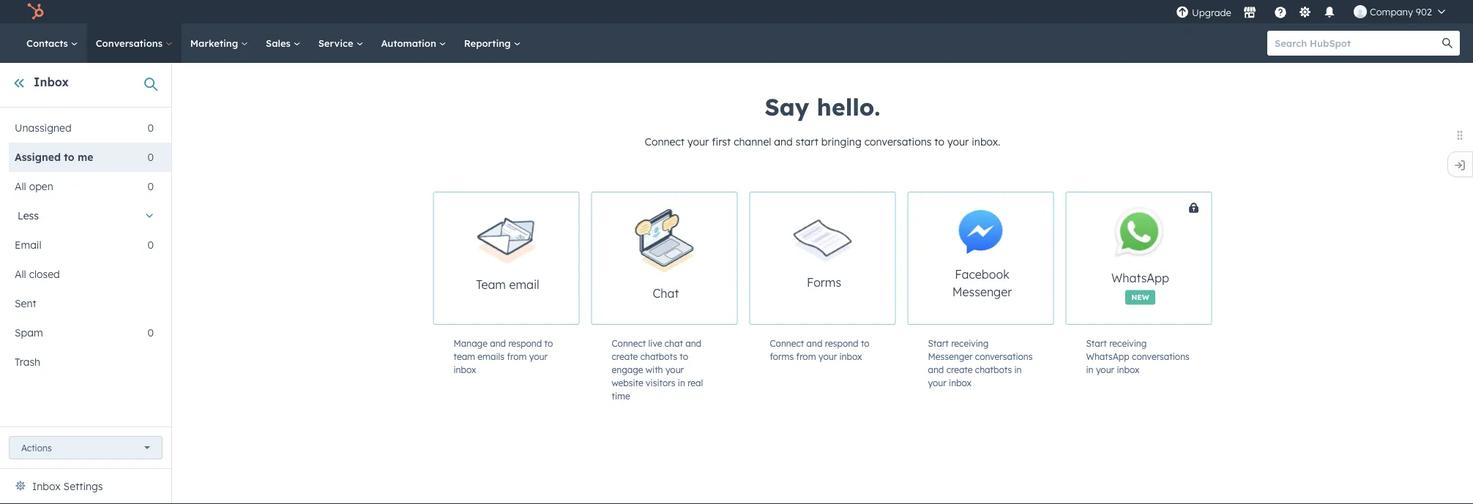 Task type: locate. For each thing, give the bounding box(es) containing it.
all
[[15, 180, 26, 193], [15, 268, 26, 281]]

website
[[612, 378, 644, 389]]

search image
[[1443, 38, 1453, 48]]

start inside start receiving whatsapp conversations in your inbox
[[1087, 338, 1107, 349]]

inbox settings
[[32, 480, 103, 493]]

from inside manage and respond to team emails from your inbox
[[507, 351, 527, 362]]

sales link
[[257, 23, 310, 63]]

0 vertical spatial chatbots
[[641, 351, 678, 362]]

messenger inside checkbox
[[953, 285, 1012, 300]]

connect
[[645, 136, 685, 148], [612, 338, 646, 349], [770, 338, 804, 349]]

whatsapp new
[[1112, 271, 1170, 302]]

automation
[[381, 37, 439, 49]]

whatsapp inside start receiving whatsapp conversations in your inbox
[[1087, 351, 1130, 362]]

settings link
[[1296, 4, 1315, 19]]

messenger
[[953, 285, 1012, 300], [928, 351, 973, 362]]

manage and respond to team emails from your inbox
[[454, 338, 553, 375]]

None checkbox
[[1066, 192, 1267, 325]]

company
[[1370, 5, 1414, 18]]

inbox
[[34, 75, 69, 89], [32, 480, 61, 493]]

1 vertical spatial chatbots
[[976, 364, 1012, 375]]

conversations inside start receiving messenger conversations and create chatbots in your inbox
[[975, 351, 1033, 362]]

receiving for whatsapp
[[1110, 338, 1147, 349]]

2 all from the top
[[15, 268, 26, 281]]

conversations inside start receiving whatsapp conversations in your inbox
[[1132, 351, 1190, 362]]

actions
[[21, 443, 52, 454]]

and inside the connect live chat and create chatbots to engage with your website visitors in real time
[[686, 338, 702, 349]]

actions button
[[9, 437, 163, 460]]

1 vertical spatial whatsapp
[[1087, 351, 1130, 362]]

3 0 from the top
[[148, 180, 154, 193]]

inbox inside connect and respond to forms from your inbox
[[840, 351, 862, 362]]

0 for all open
[[148, 180, 154, 193]]

0 vertical spatial all
[[15, 180, 26, 193]]

conversations for start receiving messenger conversations and create chatbots in your inbox
[[975, 351, 1033, 362]]

from inside connect and respond to forms from your inbox
[[797, 351, 816, 362]]

connect up "forms"
[[770, 338, 804, 349]]

1 horizontal spatial respond
[[825, 338, 859, 349]]

and inside connect and respond to forms from your inbox
[[807, 338, 823, 349]]

respond down forms
[[825, 338, 859, 349]]

chatbots
[[641, 351, 678, 362], [976, 364, 1012, 375]]

inbox.
[[972, 136, 1001, 148]]

receiving inside start receiving whatsapp conversations in your inbox
[[1110, 338, 1147, 349]]

and
[[774, 136, 793, 148], [490, 338, 506, 349], [686, 338, 702, 349], [807, 338, 823, 349], [928, 364, 944, 375]]

settings
[[63, 480, 103, 493]]

0 horizontal spatial chatbots
[[641, 351, 678, 362]]

menu
[[1175, 0, 1456, 23]]

team
[[476, 277, 506, 292]]

connect for forms
[[770, 338, 804, 349]]

0 vertical spatial inbox
[[34, 75, 69, 89]]

start for start receiving whatsapp conversations in your inbox
[[1087, 338, 1107, 349]]

1 horizontal spatial conversations
[[975, 351, 1033, 362]]

from right "forms"
[[797, 351, 816, 362]]

to inside the connect live chat and create chatbots to engage with your website visitors in real time
[[680, 351, 689, 362]]

conversations
[[865, 136, 932, 148], [975, 351, 1033, 362], [1132, 351, 1190, 362]]

1 horizontal spatial start
[[1087, 338, 1107, 349]]

connect live chat and create chatbots to engage with your website visitors in real time
[[612, 338, 703, 402]]

whatsapp
[[1112, 271, 1170, 285], [1087, 351, 1130, 362]]

connect and respond to forms from your inbox
[[770, 338, 870, 362]]

2 receiving from the left
[[1110, 338, 1147, 349]]

1 horizontal spatial create
[[947, 364, 973, 375]]

receiving
[[952, 338, 989, 349], [1110, 338, 1147, 349]]

1 vertical spatial inbox
[[32, 480, 61, 493]]

1 receiving from the left
[[952, 338, 989, 349]]

inbox for inbox settings
[[32, 480, 61, 493]]

hubspot image
[[26, 3, 44, 21]]

service
[[318, 37, 356, 49]]

assigned to me
[[15, 151, 93, 164]]

2 0 from the top
[[148, 151, 154, 164]]

1 horizontal spatial chatbots
[[976, 364, 1012, 375]]

0 horizontal spatial receiving
[[952, 338, 989, 349]]

respond inside connect and respond to forms from your inbox
[[825, 338, 859, 349]]

1 from from the left
[[507, 351, 527, 362]]

receiving down facebook messenger
[[952, 338, 989, 349]]

company 902 button
[[1345, 0, 1455, 23]]

Search HubSpot search field
[[1268, 31, 1447, 56]]

1 vertical spatial messenger
[[928, 351, 973, 362]]

2 horizontal spatial in
[[1087, 364, 1094, 375]]

contacts
[[26, 37, 71, 49]]

to inside manage and respond to team emails from your inbox
[[545, 338, 553, 349]]

5 0 from the top
[[148, 327, 154, 339]]

respond for team email
[[509, 338, 542, 349]]

connect for chat
[[612, 338, 646, 349]]

Chat checkbox
[[591, 192, 738, 325]]

2 horizontal spatial conversations
[[1132, 351, 1190, 362]]

service link
[[310, 23, 372, 63]]

4 0 from the top
[[148, 239, 154, 252]]

receiving inside start receiving messenger conversations and create chatbots in your inbox
[[952, 338, 989, 349]]

help image
[[1274, 7, 1288, 20]]

your
[[688, 136, 709, 148], [948, 136, 969, 148], [529, 351, 548, 362], [819, 351, 837, 362], [666, 364, 684, 375], [1096, 364, 1115, 375], [928, 378, 947, 389]]

start receiving whatsapp conversations in your inbox
[[1087, 338, 1190, 375]]

1 all from the top
[[15, 180, 26, 193]]

0 horizontal spatial start
[[928, 338, 949, 349]]

in
[[1015, 364, 1022, 375], [1087, 364, 1094, 375], [678, 378, 685, 389]]

email
[[15, 239, 41, 252]]

create
[[612, 351, 638, 362], [947, 364, 973, 375]]

start inside start receiving messenger conversations and create chatbots in your inbox
[[928, 338, 949, 349]]

Forms checkbox
[[750, 192, 896, 325]]

team
[[454, 351, 475, 362]]

1 0 from the top
[[148, 122, 154, 134]]

connect left the first on the top left
[[645, 136, 685, 148]]

from
[[507, 351, 527, 362], [797, 351, 816, 362]]

respond right manage
[[509, 338, 542, 349]]

2 respond from the left
[[825, 338, 859, 349]]

team email
[[476, 277, 540, 292]]

respond for forms
[[825, 338, 859, 349]]

0 horizontal spatial from
[[507, 351, 527, 362]]

in inside start receiving messenger conversations and create chatbots in your inbox
[[1015, 364, 1022, 375]]

closed
[[29, 268, 60, 281]]

to
[[935, 136, 945, 148], [64, 151, 74, 164], [545, 338, 553, 349], [861, 338, 870, 349], [680, 351, 689, 362]]

0
[[148, 122, 154, 134], [148, 151, 154, 164], [148, 180, 154, 193], [148, 239, 154, 252], [148, 327, 154, 339]]

connect inside the connect live chat and create chatbots to engage with your website visitors in real time
[[612, 338, 646, 349]]

all inside button
[[15, 268, 26, 281]]

inbox inside start receiving messenger conversations and create chatbots in your inbox
[[949, 378, 972, 389]]

1 vertical spatial create
[[947, 364, 973, 375]]

1 horizontal spatial receiving
[[1110, 338, 1147, 349]]

0 horizontal spatial create
[[612, 351, 638, 362]]

inbox inside manage and respond to team emails from your inbox
[[454, 364, 476, 375]]

0 horizontal spatial respond
[[509, 338, 542, 349]]

connect up 'engage'
[[612, 338, 646, 349]]

me
[[78, 151, 93, 164]]

1 respond from the left
[[509, 338, 542, 349]]

0 vertical spatial messenger
[[953, 285, 1012, 300]]

0 for unassigned
[[148, 122, 154, 134]]

spam
[[15, 327, 43, 339]]

marketing
[[190, 37, 241, 49]]

your inside manage and respond to team emails from your inbox
[[529, 351, 548, 362]]

emails
[[478, 351, 505, 362]]

sent
[[15, 297, 36, 310]]

0 horizontal spatial in
[[678, 378, 685, 389]]

and inside manage and respond to team emails from your inbox
[[490, 338, 506, 349]]

time
[[612, 391, 630, 402]]

hello.
[[817, 92, 881, 122]]

1 vertical spatial all
[[15, 268, 26, 281]]

start receiving messenger conversations and create chatbots in your inbox
[[928, 338, 1033, 389]]

open
[[29, 180, 53, 193]]

all left open
[[15, 180, 26, 193]]

reporting
[[464, 37, 514, 49]]

respond
[[509, 338, 542, 349], [825, 338, 859, 349]]

with
[[646, 364, 663, 375]]

connect inside connect and respond to forms from your inbox
[[770, 338, 804, 349]]

your inside the connect live chat and create chatbots to engage with your website visitors in real time
[[666, 364, 684, 375]]

2 from from the left
[[797, 351, 816, 362]]

all left "closed"
[[15, 268, 26, 281]]

engage
[[612, 364, 643, 375]]

inbox down contacts link
[[34, 75, 69, 89]]

1 horizontal spatial from
[[797, 351, 816, 362]]

0 for email
[[148, 239, 154, 252]]

to inside connect and respond to forms from your inbox
[[861, 338, 870, 349]]

1 start from the left
[[928, 338, 949, 349]]

inbox left settings
[[32, 480, 61, 493]]

start
[[796, 136, 819, 148]]

inbox
[[840, 351, 862, 362], [454, 364, 476, 375], [1117, 364, 1140, 375], [949, 378, 972, 389]]

from right the emails at the bottom of page
[[507, 351, 527, 362]]

2 start from the left
[[1087, 338, 1107, 349]]

0 vertical spatial create
[[612, 351, 638, 362]]

all closed
[[15, 268, 60, 281]]

none checkbox containing whatsapp
[[1066, 192, 1267, 325]]

new
[[1132, 293, 1150, 302]]

start
[[928, 338, 949, 349], [1087, 338, 1107, 349]]

respond inside manage and respond to team emails from your inbox
[[509, 338, 542, 349]]

receiving down new
[[1110, 338, 1147, 349]]

1 horizontal spatial in
[[1015, 364, 1022, 375]]



Task type: vqa. For each thing, say whether or not it's contained in the screenshot.
rightmost receiving
yes



Task type: describe. For each thing, give the bounding box(es) containing it.
facebook
[[955, 267, 1010, 282]]

bringing
[[822, 136, 862, 148]]

search button
[[1436, 31, 1461, 56]]

902
[[1416, 5, 1433, 18]]

Facebook Messenger checkbox
[[908, 192, 1054, 325]]

visitors
[[646, 378, 676, 389]]

connect your first channel and start bringing conversations to your inbox.
[[645, 136, 1001, 148]]

mateo roberts image
[[1354, 5, 1367, 18]]

all open
[[15, 180, 53, 193]]

all for all closed
[[15, 268, 26, 281]]

channel
[[734, 136, 772, 148]]

marketplaces button
[[1235, 0, 1266, 23]]

hubspot link
[[18, 3, 55, 21]]

forms
[[770, 351, 794, 362]]

0 vertical spatial whatsapp
[[1112, 271, 1170, 285]]

all closed button
[[9, 260, 154, 289]]

0 horizontal spatial conversations
[[865, 136, 932, 148]]

say
[[765, 92, 810, 122]]

0 for assigned to me
[[148, 151, 154, 164]]

company 902
[[1370, 5, 1433, 18]]

say hello.
[[765, 92, 881, 122]]

sent button
[[9, 289, 154, 319]]

your inside connect and respond to forms from your inbox
[[819, 351, 837, 362]]

start for start receiving messenger conversations and create chatbots in your inbox
[[928, 338, 949, 349]]

marketplaces image
[[1244, 7, 1257, 20]]

0 for spam
[[148, 327, 154, 339]]

marketing link
[[182, 23, 257, 63]]

settings image
[[1299, 6, 1312, 19]]

menu containing company 902
[[1175, 0, 1456, 23]]

all for all open
[[15, 180, 26, 193]]

reporting link
[[455, 23, 530, 63]]

help button
[[1269, 0, 1293, 23]]

inbox for inbox
[[34, 75, 69, 89]]

conversations link
[[87, 23, 182, 63]]

upgrade image
[[1176, 6, 1189, 19]]

chatbots inside start receiving messenger conversations and create chatbots in your inbox
[[976, 364, 1012, 375]]

Team email checkbox
[[433, 192, 580, 325]]

sales
[[266, 37, 293, 49]]

create inside the connect live chat and create chatbots to engage with your website visitors in real time
[[612, 351, 638, 362]]

in inside start receiving whatsapp conversations in your inbox
[[1087, 364, 1094, 375]]

your inside start receiving messenger conversations and create chatbots in your inbox
[[928, 378, 947, 389]]

email
[[509, 277, 540, 292]]

messenger inside start receiving messenger conversations and create chatbots in your inbox
[[928, 351, 973, 362]]

chat
[[653, 286, 679, 301]]

contacts link
[[18, 23, 87, 63]]

assigned
[[15, 151, 61, 164]]

live
[[649, 338, 662, 349]]

less
[[18, 209, 39, 222]]

chat
[[665, 338, 683, 349]]

receiving for messenger
[[952, 338, 989, 349]]

and inside start receiving messenger conversations and create chatbots in your inbox
[[928, 364, 944, 375]]

forms
[[807, 276, 842, 290]]

manage
[[454, 338, 488, 349]]

conversations for start receiving whatsapp conversations in your inbox
[[1132, 351, 1190, 362]]

in inside the connect live chat and create chatbots to engage with your website visitors in real time
[[678, 378, 685, 389]]

notifications button
[[1318, 0, 1343, 23]]

chatbots inside the connect live chat and create chatbots to engage with your website visitors in real time
[[641, 351, 678, 362]]

trash
[[15, 356, 40, 369]]

inbox inside start receiving whatsapp conversations in your inbox
[[1117, 364, 1140, 375]]

your inside start receiving whatsapp conversations in your inbox
[[1096, 364, 1115, 375]]

automation link
[[372, 23, 455, 63]]

first
[[712, 136, 731, 148]]

real
[[688, 378, 703, 389]]

unassigned
[[15, 122, 72, 134]]

notifications image
[[1323, 7, 1337, 20]]

conversations
[[96, 37, 165, 49]]

create inside start receiving messenger conversations and create chatbots in your inbox
[[947, 364, 973, 375]]

facebook messenger
[[953, 267, 1012, 300]]

inbox settings link
[[32, 478, 103, 496]]

trash button
[[9, 348, 154, 377]]

upgrade
[[1192, 7, 1232, 19]]



